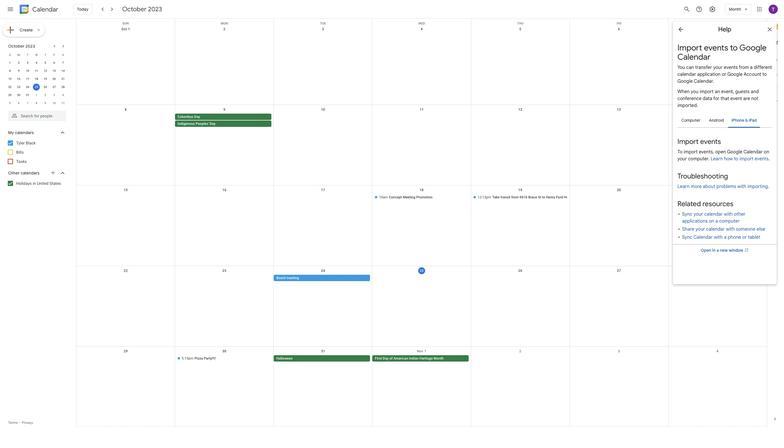 Task type: describe. For each thing, give the bounding box(es) containing it.
other
[[8, 170, 20, 176]]

15 element
[[6, 76, 13, 83]]

29 for nov 1
[[124, 349, 128, 353]]

ford
[[556, 195, 563, 199]]

10am concept meeting promotion
[[379, 195, 433, 199]]

tyler
[[16, 141, 25, 145]]

meeting
[[403, 195, 415, 199]]

8 for sun
[[125, 108, 127, 112]]

16 element
[[15, 76, 22, 83]]

2 t from the left
[[44, 53, 46, 56]]

9 for october 2023
[[18, 69, 20, 72]]

1 horizontal spatial october
[[122, 5, 147, 13]]

holidays in united states
[[16, 181, 61, 186]]

9 inside row
[[45, 102, 46, 105]]

bills
[[16, 150, 24, 155]]

11 for sun
[[420, 108, 424, 112]]

of
[[389, 356, 393, 361]]

first day of american indian heritage month
[[375, 356, 444, 361]]

calendar element
[[18, 3, 58, 16]]

from
[[511, 195, 519, 199]]

calendars for other calendars
[[21, 170, 40, 176]]

27 element
[[51, 84, 58, 91]]

peoples'
[[196, 122, 209, 126]]

party!!!!
[[204, 356, 216, 361]]

0 horizontal spatial 6
[[18, 102, 20, 105]]

first
[[375, 356, 382, 361]]

25 inside "25, today" element
[[35, 85, 38, 89]]

23 inside 'element'
[[17, 85, 20, 89]]

holidays
[[16, 181, 32, 186]]

9616
[[520, 195, 528, 199]]

tyler black
[[16, 141, 36, 145]]

support image
[[696, 6, 703, 13]]

12:13pm take transit from 9616 brace st to henry ford hospital
[[478, 195, 577, 199]]

tasks
[[16, 159, 27, 164]]

21 inside row group
[[61, 77, 65, 80]]

1 horizontal spatial 25
[[420, 269, 424, 273]]

sat
[[715, 22, 721, 25]]

12 for october 2023
[[44, 69, 47, 72]]

1 vertical spatial october
[[8, 44, 24, 49]]

st
[[538, 195, 541, 199]]

18 element
[[33, 76, 40, 83]]

terms link
[[8, 421, 18, 425]]

1 s from the left
[[9, 53, 11, 56]]

2 inside "november 2" element
[[45, 93, 46, 97]]

13 element
[[51, 68, 58, 74]]

row containing sun
[[76, 19, 767, 25]]

november 4 element
[[60, 92, 67, 99]]

month inside button
[[434, 356, 444, 361]]

pizza
[[195, 356, 203, 361]]

22 inside row group
[[8, 85, 12, 89]]

fri
[[617, 22, 621, 25]]

29 for 1
[[8, 93, 12, 97]]

1 down "25, today" element
[[36, 93, 37, 97]]

1 horizontal spatial october 2023
[[122, 5, 162, 13]]

columbus
[[178, 115, 193, 119]]

states
[[50, 181, 61, 186]]

indian
[[409, 356, 419, 361]]

1 horizontal spatial 21
[[716, 188, 720, 192]]

terms
[[8, 421, 18, 425]]

other calendars
[[8, 170, 40, 176]]

1 vertical spatial 18
[[420, 188, 424, 192]]

27 inside october 2023 grid
[[53, 85, 56, 89]]

privacy
[[22, 421, 33, 425]]

17 element
[[24, 76, 31, 83]]

sat column header
[[669, 19, 767, 25]]

10 element
[[24, 68, 31, 74]]

1 vertical spatial 20
[[617, 188, 621, 192]]

5 for 1
[[45, 61, 46, 64]]

indigenous
[[178, 122, 195, 126]]

today
[[77, 7, 88, 12]]

19 element
[[42, 76, 49, 83]]

16 inside row group
[[17, 77, 20, 80]]

2 s from the left
[[62, 53, 64, 56]]

november 11 element
[[60, 100, 67, 107]]

today button
[[73, 2, 92, 16]]

0 vertical spatial 2023
[[148, 5, 162, 13]]

11 for october 2023
[[35, 69, 38, 72]]

board meeting button
[[274, 275, 370, 281]]

november 6 element
[[15, 100, 22, 107]]

31 element
[[24, 92, 31, 99]]

october 2023 grid
[[5, 51, 68, 107]]

my
[[8, 130, 14, 135]]

10 for october 2023
[[26, 69, 29, 72]]

–
[[19, 421, 21, 425]]

november 5 element
[[6, 100, 13, 107]]

oct
[[121, 27, 127, 31]]

brace
[[528, 195, 537, 199]]

1 vertical spatial 8
[[36, 102, 37, 105]]

1 horizontal spatial day
[[210, 122, 215, 126]]

24 inside row group
[[26, 85, 29, 89]]

halloween
[[276, 356, 293, 361]]

12 for sun
[[518, 108, 522, 112]]

terms – privacy
[[8, 421, 33, 425]]

row group containing 1
[[5, 59, 68, 107]]

my calendars
[[8, 130, 34, 135]]

20 inside row group
[[53, 77, 56, 80]]

take
[[492, 195, 500, 199]]

calendars for my calendars
[[15, 130, 34, 135]]

united
[[37, 181, 49, 186]]

main drawer image
[[7, 6, 14, 13]]

13 for sun
[[617, 108, 621, 112]]

nov 1
[[417, 349, 426, 353]]

heritage
[[420, 356, 433, 361]]

0 horizontal spatial 7
[[27, 102, 28, 105]]

meeting
[[286, 276, 299, 280]]

1 vertical spatial 19
[[518, 188, 522, 192]]

row containing oct 1
[[76, 25, 767, 105]]

14
[[61, 69, 65, 72]]

november 10 element
[[51, 100, 58, 107]]

12 element
[[42, 68, 49, 74]]

tue
[[320, 22, 326, 25]]

1 vertical spatial october 2023
[[8, 44, 35, 49]]

thu
[[517, 22, 524, 25]]

15 inside row group
[[8, 77, 12, 80]]

oct 1
[[121, 27, 130, 31]]

1 horizontal spatial 22
[[124, 269, 128, 273]]

31 for nov 1
[[321, 349, 325, 353]]

22 element
[[6, 84, 13, 91]]

create
[[20, 27, 33, 33]]

add other calendars image
[[50, 170, 56, 176]]



Task type: locate. For each thing, give the bounding box(es) containing it.
29 element
[[6, 92, 13, 99]]

1 horizontal spatial 7
[[62, 61, 64, 64]]

november 7 element
[[24, 100, 31, 107]]

privacy link
[[22, 421, 33, 425]]

28 element
[[60, 84, 67, 91]]

30 inside row group
[[17, 93, 20, 97]]

1 vertical spatial 24
[[321, 269, 325, 273]]

calendar heading
[[31, 5, 58, 13]]

5 up 12 element
[[45, 61, 46, 64]]

5:15pm
[[182, 356, 193, 361]]

8 for october 2023
[[9, 69, 11, 72]]

0 vertical spatial calendars
[[15, 130, 34, 135]]

0 vertical spatial 19
[[44, 77, 47, 80]]

2 horizontal spatial 11
[[420, 108, 424, 112]]

1 horizontal spatial 11
[[61, 102, 65, 105]]

24 up board meeting button
[[321, 269, 325, 273]]

indigenous peoples' day button
[[175, 121, 272, 127]]

25, today element
[[33, 84, 40, 91]]

31 down "24" element
[[26, 93, 29, 97]]

wed
[[418, 22, 425, 25]]

22
[[8, 85, 12, 89], [124, 269, 128, 273]]

1 horizontal spatial 24
[[321, 269, 325, 273]]

1 vertical spatial 16
[[222, 188, 226, 192]]

12:13pm
[[478, 195, 491, 199]]

6 down 30 element
[[18, 102, 20, 105]]

29 inside 29 element
[[8, 93, 12, 97]]

0 horizontal spatial 24
[[26, 85, 29, 89]]

1 vertical spatial month
[[434, 356, 444, 361]]

month inside dropdown button
[[729, 7, 741, 12]]

0 vertical spatial 8
[[9, 69, 11, 72]]

0 horizontal spatial t
[[27, 53, 28, 56]]

0 horizontal spatial s
[[9, 53, 11, 56]]

3
[[322, 27, 324, 31], [27, 61, 28, 64], [53, 93, 55, 97], [618, 349, 620, 353]]

7 for oct 1
[[717, 27, 719, 31]]

0 vertical spatial 5
[[519, 27, 521, 31]]

1 horizontal spatial 5
[[45, 61, 46, 64]]

1 vertical spatial 25
[[420, 269, 424, 273]]

30 for 1
[[17, 93, 20, 97]]

18 inside 'element'
[[35, 77, 38, 80]]

9
[[18, 69, 20, 72], [45, 102, 46, 105], [223, 108, 225, 112]]

21 element
[[60, 76, 67, 83]]

6 down f
[[53, 61, 55, 64]]

promotion
[[416, 195, 433, 199]]

october 2023 up sun
[[122, 5, 162, 13]]

0 horizontal spatial 31
[[26, 93, 29, 97]]

calendars up tyler black
[[15, 130, 34, 135]]

29
[[8, 93, 12, 97], [124, 349, 128, 353]]

calendar
[[32, 5, 58, 13]]

november 3 element
[[51, 92, 58, 99]]

november 8 element
[[33, 100, 40, 107]]

1 vertical spatial 7
[[62, 61, 64, 64]]

w
[[35, 53, 38, 56]]

1
[[128, 27, 130, 31], [9, 61, 11, 64], [36, 93, 37, 97], [424, 349, 426, 353]]

month
[[729, 7, 741, 12], [434, 356, 444, 361]]

1 vertical spatial 11
[[61, 102, 65, 105]]

9 up "columbus day" 'button'
[[223, 108, 225, 112]]

0 vertical spatial 26
[[44, 85, 47, 89]]

10
[[26, 69, 29, 72], [53, 102, 56, 105], [321, 108, 325, 112]]

1 vertical spatial 2023
[[26, 44, 35, 49]]

24
[[26, 85, 29, 89], [321, 269, 325, 273]]

None search field
[[0, 108, 72, 121]]

day
[[194, 115, 200, 119], [210, 122, 215, 126], [383, 356, 389, 361]]

1 t from the left
[[27, 53, 28, 56]]

18 up promotion
[[420, 188, 424, 192]]

1 vertical spatial 12
[[518, 108, 522, 112]]

24 down 17 element
[[26, 85, 29, 89]]

0 vertical spatial 25
[[35, 85, 38, 89]]

to
[[542, 195, 545, 199]]

day up peoples'
[[194, 115, 200, 119]]

0 horizontal spatial 10
[[26, 69, 29, 72]]

row containing 5
[[5, 99, 68, 107]]

1 vertical spatial day
[[210, 122, 215, 126]]

day for first
[[383, 356, 389, 361]]

f
[[53, 53, 55, 56]]

november 1 element
[[33, 92, 40, 99]]

1 horizontal spatial 17
[[321, 188, 325, 192]]

15
[[8, 77, 12, 80], [124, 188, 128, 192]]

tab list
[[767, 19, 783, 411]]

t
[[27, 53, 28, 56], [44, 53, 46, 56]]

1 horizontal spatial 12
[[518, 108, 522, 112]]

0 vertical spatial 18
[[35, 77, 38, 80]]

1 horizontal spatial 18
[[420, 188, 424, 192]]

0 vertical spatial 11
[[35, 69, 38, 72]]

row
[[76, 19, 767, 25], [76, 25, 767, 105], [5, 51, 68, 59], [5, 59, 68, 67], [5, 67, 68, 75], [5, 75, 68, 83], [5, 83, 68, 91], [5, 91, 68, 99], [5, 99, 68, 107], [76, 105, 767, 186], [76, 186, 767, 266], [76, 266, 767, 347], [76, 347, 767, 427]]

t left f
[[44, 53, 46, 56]]

1 vertical spatial 31
[[321, 349, 325, 353]]

2 vertical spatial 8
[[125, 108, 127, 112]]

19 down 12 element
[[44, 77, 47, 80]]

mon
[[221, 22, 228, 25]]

7 down 31 element
[[27, 102, 28, 105]]

8
[[9, 69, 11, 72], [36, 102, 37, 105], [125, 108, 127, 112]]

2 vertical spatial day
[[383, 356, 389, 361]]

calendars
[[15, 130, 34, 135], [21, 170, 40, 176]]

settings menu image
[[709, 6, 716, 13]]

20 element
[[51, 76, 58, 83]]

19
[[44, 77, 47, 80], [518, 188, 522, 192]]

1 horizontal spatial 6
[[53, 61, 55, 64]]

0 horizontal spatial 8
[[9, 69, 11, 72]]

0 horizontal spatial day
[[194, 115, 200, 119]]

10 inside november 10 "element"
[[53, 102, 56, 105]]

26 inside row group
[[44, 85, 47, 89]]

19 up 9616
[[518, 188, 522, 192]]

day for columbus
[[194, 115, 200, 119]]

11 element
[[33, 68, 40, 74]]

5 for oct 1
[[519, 27, 521, 31]]

20
[[53, 77, 56, 80], [617, 188, 621, 192]]

concept
[[389, 195, 402, 199]]

5:15pm pizza party!!!!
[[182, 356, 216, 361]]

11
[[35, 69, 38, 72], [61, 102, 65, 105], [420, 108, 424, 112]]

0 vertical spatial 30
[[17, 93, 20, 97]]

25 cell
[[32, 83, 41, 91]]

7
[[717, 27, 719, 31], [62, 61, 64, 64], [27, 102, 28, 105]]

0 vertical spatial 7
[[717, 27, 719, 31]]

2 vertical spatial 5
[[9, 102, 11, 105]]

my calendars list
[[1, 138, 72, 166]]

9 up 16 element
[[18, 69, 20, 72]]

calendars up in
[[21, 170, 40, 176]]

nov
[[417, 349, 423, 353]]

transit
[[501, 195, 511, 199]]

first day of american indian heritage month button
[[372, 355, 469, 362]]

10 inside 10 element
[[26, 69, 29, 72]]

18 down 11 element
[[35, 77, 38, 80]]

0 horizontal spatial 21
[[61, 77, 65, 80]]

30
[[17, 93, 20, 97], [222, 349, 226, 353]]

2
[[223, 27, 225, 31], [18, 61, 20, 64], [45, 93, 46, 97], [519, 349, 521, 353]]

board
[[276, 276, 286, 280]]

day right peoples'
[[210, 122, 215, 126]]

2 vertical spatial 11
[[420, 108, 424, 112]]

0 vertical spatial 13
[[53, 69, 56, 72]]

0 vertical spatial 22
[[8, 85, 12, 89]]

19 inside row group
[[44, 77, 47, 80]]

5 down thu
[[519, 27, 521, 31]]

day left of at bottom
[[383, 356, 389, 361]]

2 horizontal spatial 6
[[618, 27, 620, 31]]

1 horizontal spatial 15
[[124, 188, 128, 192]]

1 horizontal spatial 20
[[617, 188, 621, 192]]

0 vertical spatial october 2023
[[122, 5, 162, 13]]

0 horizontal spatial 23
[[17, 85, 20, 89]]

0 horizontal spatial 25
[[35, 85, 38, 89]]

7 up 14
[[62, 61, 64, 64]]

1 vertical spatial 17
[[321, 188, 325, 192]]

month right 'heritage'
[[434, 356, 444, 361]]

s
[[9, 53, 11, 56], [62, 53, 64, 56]]

2 vertical spatial 9
[[223, 108, 225, 112]]

1 up 15 element
[[9, 61, 11, 64]]

0 vertical spatial 31
[[26, 93, 29, 97]]

1 horizontal spatial t
[[44, 53, 46, 56]]

1 horizontal spatial 8
[[36, 102, 37, 105]]

grid
[[76, 19, 767, 427]]

24 inside grid
[[321, 269, 325, 273]]

halloween button
[[274, 355, 370, 362]]

14 element
[[60, 68, 67, 74]]

0 horizontal spatial 17
[[26, 77, 29, 80]]

columbus day indigenous peoples' day
[[178, 115, 215, 126]]

cell containing columbus day
[[175, 114, 274, 128]]

0 horizontal spatial 16
[[17, 77, 20, 80]]

sun
[[123, 22, 129, 25]]

month button
[[725, 2, 751, 16]]

9 for sun
[[223, 108, 225, 112]]

5 down 29 element
[[9, 102, 11, 105]]

13 for october 2023
[[53, 69, 56, 72]]

0 horizontal spatial 26
[[44, 85, 47, 89]]

4
[[421, 27, 423, 31], [36, 61, 37, 64], [62, 93, 64, 97], [717, 349, 719, 353]]

american
[[394, 356, 408, 361]]

my calendars button
[[1, 128, 72, 137]]

31 up halloween button
[[321, 349, 325, 353]]

6
[[618, 27, 620, 31], [53, 61, 55, 64], [18, 102, 20, 105]]

0 horizontal spatial october 2023
[[8, 44, 35, 49]]

30 element
[[15, 92, 22, 99]]

9 down "november 2" element
[[45, 102, 46, 105]]

other calendars button
[[1, 168, 72, 178]]

1 horizontal spatial 26
[[518, 269, 522, 273]]

31 for 1
[[26, 93, 29, 97]]

0 horizontal spatial 19
[[44, 77, 47, 80]]

12 inside october 2023 grid
[[44, 69, 47, 72]]

7 for 1
[[62, 61, 64, 64]]

cell
[[76, 114, 175, 128], [175, 114, 274, 128], [274, 114, 372, 128], [471, 114, 570, 128], [668, 114, 767, 128], [76, 194, 175, 201], [175, 194, 274, 201], [274, 194, 372, 201], [668, 194, 767, 201], [76, 275, 175, 282], [175, 275, 274, 282], [372, 275, 471, 282], [471, 275, 570, 282], [668, 275, 767, 282], [76, 355, 175, 362], [471, 355, 570, 362], [668, 355, 767, 362]]

6 for 1
[[53, 61, 55, 64]]

13 inside row group
[[53, 69, 56, 72]]

1 vertical spatial 15
[[124, 188, 128, 192]]

0 vertical spatial 15
[[8, 77, 12, 80]]

columbus day button
[[175, 114, 272, 120]]

30 for nov 1
[[222, 349, 226, 353]]

black
[[26, 141, 36, 145]]

1 vertical spatial 23
[[222, 269, 226, 273]]

1 vertical spatial 27
[[617, 269, 621, 273]]

0 horizontal spatial month
[[434, 356, 444, 361]]

0 horizontal spatial 18
[[35, 77, 38, 80]]

s right f
[[62, 53, 64, 56]]

18
[[35, 77, 38, 80], [420, 188, 424, 192]]

october 2023 up 'm'
[[8, 44, 35, 49]]

s left 'm'
[[9, 53, 11, 56]]

17 inside 17 element
[[26, 77, 29, 80]]

november 2 element
[[42, 92, 49, 99]]

row containing 1
[[5, 59, 68, 67]]

1 horizontal spatial 31
[[321, 349, 325, 353]]

1 right nov
[[424, 349, 426, 353]]

21
[[61, 77, 65, 80], [716, 188, 720, 192]]

23
[[17, 85, 20, 89], [222, 269, 226, 273]]

t left "w"
[[27, 53, 28, 56]]

1 horizontal spatial 30
[[222, 349, 226, 353]]

11 inside row
[[61, 102, 65, 105]]

0 vertical spatial 27
[[53, 85, 56, 89]]

26
[[44, 85, 47, 89], [518, 269, 522, 273]]

0 vertical spatial 12
[[44, 69, 47, 72]]

october up 'm'
[[8, 44, 24, 49]]

grid containing oct 1
[[76, 19, 767, 427]]

Search for people text field
[[12, 111, 62, 121]]

2 horizontal spatial 9
[[223, 108, 225, 112]]

0 vertical spatial 21
[[61, 77, 65, 80]]

board meeting
[[276, 276, 299, 280]]

day inside button
[[383, 356, 389, 361]]

october up sun
[[122, 5, 147, 13]]

0 vertical spatial 16
[[17, 77, 20, 80]]

0 horizontal spatial 20
[[53, 77, 56, 80]]

31
[[26, 93, 29, 97], [321, 349, 325, 353]]

1 horizontal spatial 2023
[[148, 5, 162, 13]]

0 vertical spatial 29
[[8, 93, 12, 97]]

0 vertical spatial 24
[[26, 85, 29, 89]]

create button
[[2, 23, 45, 37]]

25
[[35, 85, 38, 89], [420, 269, 424, 273]]

1 right oct
[[128, 27, 130, 31]]

0 vertical spatial 23
[[17, 85, 20, 89]]

1 horizontal spatial 19
[[518, 188, 522, 192]]

henry
[[546, 195, 555, 199]]

row group
[[5, 59, 68, 107]]

0 horizontal spatial 13
[[53, 69, 56, 72]]

1 horizontal spatial 9
[[45, 102, 46, 105]]

0 horizontal spatial 9
[[18, 69, 20, 72]]

2 vertical spatial 6
[[18, 102, 20, 105]]

1 vertical spatial 29
[[124, 349, 128, 353]]

26 element
[[42, 84, 49, 91]]

23 element
[[15, 84, 22, 91]]

6 for oct 1
[[618, 27, 620, 31]]

10am
[[379, 195, 388, 199]]

24 element
[[24, 84, 31, 91]]

2 horizontal spatial day
[[383, 356, 389, 361]]

november 9 element
[[42, 100, 49, 107]]

16
[[17, 77, 20, 80], [222, 188, 226, 192]]

1 horizontal spatial 27
[[617, 269, 621, 273]]

2 horizontal spatial 7
[[717, 27, 719, 31]]

31 inside row group
[[26, 93, 29, 97]]

1 horizontal spatial 13
[[617, 108, 621, 112]]

1 vertical spatial 26
[[518, 269, 522, 273]]

row containing s
[[5, 51, 68, 59]]

1 horizontal spatial 23
[[222, 269, 226, 273]]

in
[[33, 181, 36, 186]]

9 inside grid
[[223, 108, 225, 112]]

6 down fri
[[618, 27, 620, 31]]

hospital
[[564, 195, 577, 199]]

month up sat column header
[[729, 7, 741, 12]]

17
[[26, 77, 29, 80], [321, 188, 325, 192]]

1 horizontal spatial 16
[[222, 188, 226, 192]]

1 vertical spatial 30
[[222, 349, 226, 353]]

7 down sat
[[717, 27, 719, 31]]

28
[[61, 85, 65, 89]]

m
[[18, 53, 20, 56]]

10 for sun
[[321, 108, 325, 112]]

0 horizontal spatial 11
[[35, 69, 38, 72]]



Task type: vqa. For each thing, say whether or not it's contained in the screenshot.


